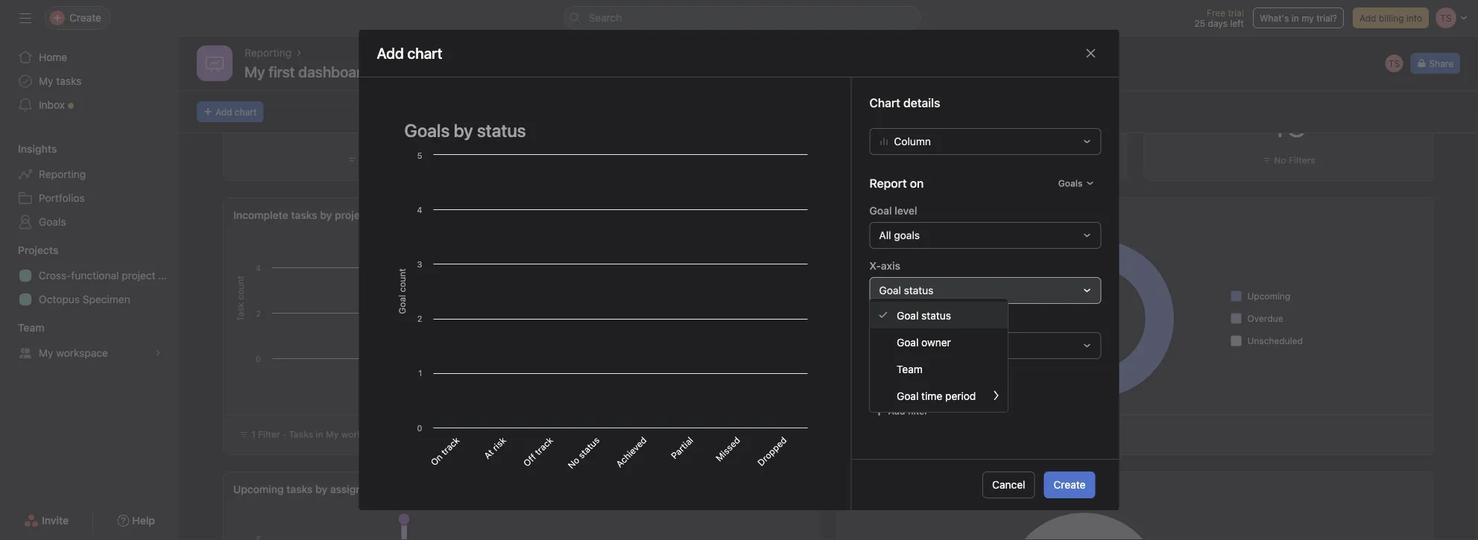 Task type: vqa. For each thing, say whether or not it's contained in the screenshot.
topmost 1 FILTER
yes



Task type: describe. For each thing, give the bounding box(es) containing it.
first dashboard
[[269, 63, 370, 80]]

status inside no status
[[576, 435, 602, 461]]

partial
[[669, 435, 696, 461]]

assignee
[[330, 484, 374, 496]]

status up owner
[[922, 309, 951, 322]]

team for the team link
[[897, 363, 923, 375]]

by for projects
[[891, 484, 903, 496]]

no for no status
[[566, 455, 582, 471]]

completion
[[893, 209, 948, 221]]

goal time period
[[897, 390, 976, 402]]

off
[[521, 452, 538, 469]]

incomplete tasks by project
[[233, 209, 370, 221]]

tasks by completion status this month
[[847, 209, 1037, 221]]

plan
[[158, 270, 179, 282]]

projects element
[[0, 237, 179, 315]]

add to starred image
[[399, 66, 411, 78]]

my workspace
[[39, 347, 108, 359]]

goal status button
[[870, 277, 1102, 304]]

risk
[[490, 435, 508, 453]]

upcoming for upcoming
[[1248, 291, 1291, 302]]

projects button
[[0, 243, 58, 258]]

home link
[[9, 45, 170, 69]]

days
[[1208, 18, 1228, 28]]

add chart button
[[197, 101, 263, 122]]

share button
[[1411, 53, 1461, 74]]

add billing info button
[[1353, 7, 1430, 28]]

0 vertical spatial 1
[[975, 103, 990, 145]]

add billing info
[[1360, 13, 1423, 23]]

1 filter button
[[344, 153, 392, 168]]

report image
[[206, 54, 224, 72]]

tasks in my workspace
[[289, 430, 388, 440]]

add for add chart
[[216, 107, 232, 117]]

home
[[39, 51, 67, 63]]

invite button
[[14, 508, 78, 535]]

insights button
[[0, 142, 57, 157]]

cross-functional project plan link
[[9, 264, 179, 288]]

trial
[[1228, 7, 1245, 18]]

1 horizontal spatial octopus specimen
[[635, 341, 699, 405]]

on track
[[429, 435, 462, 468]]

info
[[1407, 13, 1423, 23]]

teams element
[[0, 315, 179, 368]]

owner
[[922, 336, 951, 348]]

search list box
[[563, 6, 921, 30]]

goal for goal owner link
[[897, 336, 919, 348]]

goals link
[[9, 210, 170, 234]]

goal status inside 'goal status' link
[[897, 309, 951, 322]]

insights element
[[0, 136, 179, 237]]

add chart
[[377, 44, 443, 62]]

no filters
[[1275, 155, 1316, 166]]

upcoming for upcoming tasks by assignee this week
[[233, 484, 284, 496]]

inbox
[[39, 99, 65, 111]]

add chart
[[216, 107, 257, 117]]

16
[[1271, 103, 1308, 145]]

add for add billing info
[[1360, 13, 1377, 23]]

tasks for tasks in my workspace
[[289, 430, 313, 440]]

portfolios link
[[9, 186, 170, 210]]

all
[[880, 229, 892, 241]]

team for team dropdown button
[[18, 322, 44, 334]]

project status
[[906, 484, 974, 496]]

global element
[[0, 37, 179, 126]]

level
[[895, 205, 918, 217]]

specimen inside the "projects" element
[[83, 293, 130, 306]]

0 horizontal spatial by
[[316, 484, 328, 496]]

what's
[[1260, 13, 1290, 23]]

1 vertical spatial 1 filter
[[251, 430, 280, 440]]

octopus inside the "projects" element
[[39, 293, 80, 306]]

goals inside 'insights' "element"
[[39, 216, 66, 228]]

0
[[357, 103, 379, 145]]

goal level
[[870, 205, 918, 217]]

team button
[[0, 321, 44, 336]]

track for off
[[533, 435, 555, 458]]

status up all goals dropdown button
[[951, 209, 981, 221]]

what's in my trial?
[[1260, 13, 1338, 23]]

cross-functional project plan
[[39, 270, 179, 282]]

25
[[1195, 18, 1206, 28]]

what's in my trial? button
[[1253, 7, 1344, 28]]

off track
[[521, 435, 555, 469]]

achieved
[[614, 435, 649, 470]]

goal owner
[[897, 336, 951, 348]]

free trial 25 days left
[[1195, 7, 1245, 28]]

search button
[[563, 6, 921, 30]]

cross-
[[39, 270, 71, 282]]

by for tasks
[[878, 209, 890, 221]]

my tasks link
[[9, 69, 170, 93]]

ts
[[1389, 58, 1400, 69]]

hide sidebar image
[[19, 12, 31, 24]]

all goals button
[[870, 222, 1102, 249]]

ts button
[[1384, 53, 1405, 74]]

axis for x-
[[881, 260, 901, 272]]

functional
[[71, 270, 119, 282]]

1 horizontal spatial reporting link
[[245, 45, 292, 61]]

cancel
[[993, 479, 1026, 491]]

1 horizontal spatial workspace
[[341, 430, 388, 440]]

invite
[[42, 515, 69, 527]]

share
[[1430, 58, 1454, 69]]

my for my tasks
[[39, 75, 53, 87]]

axis for y-
[[881, 315, 900, 327]]

projects by project status
[[847, 484, 974, 496]]

trial?
[[1317, 13, 1338, 23]]

dropped
[[756, 435, 789, 468]]



Task type: locate. For each thing, give the bounding box(es) containing it.
0 horizontal spatial filters
[[870, 383, 904, 398]]

incomplete
[[233, 209, 288, 221]]

filter inside 'button'
[[367, 155, 389, 166]]

0 vertical spatial goals
[[1059, 178, 1083, 188]]

filters left "time"
[[870, 383, 904, 398]]

projects inside dropdown button
[[18, 244, 58, 257]]

workspace down octopus specimen link
[[56, 347, 108, 359]]

reporting link up my first dashboard
[[245, 45, 292, 61]]

goal inside goal owner link
[[897, 336, 919, 348]]

1 vertical spatial no
[[566, 455, 582, 471]]

goal inside goal status dropdown button
[[880, 284, 901, 297]]

track left at
[[439, 435, 462, 458]]

by left assignee
[[316, 484, 328, 496]]

1 horizontal spatial in
[[1292, 13, 1300, 23]]

goals inside dropdown button
[[1059, 178, 1083, 188]]

y-
[[870, 315, 881, 327]]

1 vertical spatial add
[[216, 107, 232, 117]]

1 horizontal spatial track
[[533, 435, 555, 458]]

0 horizontal spatial filter
[[258, 430, 280, 440]]

1 horizontal spatial octopus
[[635, 372, 668, 405]]

1 vertical spatial in
[[316, 430, 324, 440]]

create
[[1054, 479, 1086, 491]]

tasks left assignee
[[287, 484, 313, 496]]

portfolios
[[39, 192, 85, 204]]

1 vertical spatial axis
[[881, 315, 900, 327]]

0 button
[[357, 103, 379, 145]]

insights
[[18, 143, 57, 155]]

no inside no status
[[566, 455, 582, 471]]

team up my workspace
[[18, 322, 44, 334]]

1 vertical spatial reporting
[[39, 168, 86, 180]]

team link
[[870, 356, 1008, 383]]

goal up goal owner
[[897, 309, 919, 322]]

0 vertical spatial octopus specimen
[[39, 293, 130, 306]]

0 horizontal spatial octopus specimen
[[39, 293, 130, 306]]

1 horizontal spatial team
[[897, 363, 923, 375]]

1 horizontal spatial goals
[[1059, 178, 1083, 188]]

axis up goal owner
[[881, 315, 900, 327]]

1 horizontal spatial add
[[1360, 13, 1377, 23]]

y-axis
[[870, 315, 900, 327]]

reporting up my first dashboard
[[245, 47, 292, 59]]

my tasks
[[39, 75, 82, 87]]

specimen inside octopus specimen
[[662, 341, 699, 378]]

search
[[589, 12, 622, 24]]

goals
[[1059, 178, 1083, 188], [39, 216, 66, 228]]

close image
[[1085, 47, 1097, 59]]

no inside button
[[1275, 155, 1287, 166]]

inbox link
[[9, 93, 170, 117]]

1 horizontal spatial projects
[[847, 484, 888, 496]]

missed
[[714, 435, 742, 464]]

in left my
[[1292, 13, 1300, 23]]

goals button
[[1052, 173, 1102, 194]]

status left the achieved
[[576, 435, 602, 461]]

left
[[1231, 18, 1245, 28]]

this week
[[377, 484, 424, 496]]

my down team dropdown button
[[39, 347, 53, 359]]

column button
[[870, 128, 1102, 155]]

in inside button
[[1292, 13, 1300, 23]]

2 vertical spatial 1
[[251, 430, 256, 440]]

1 vertical spatial reporting link
[[9, 163, 170, 186]]

octopus specimen
[[39, 293, 130, 306], [635, 341, 699, 405]]

overdue
[[1248, 314, 1284, 324]]

filters inside button
[[1289, 155, 1316, 166]]

tasks for tasks by completion status this month
[[847, 209, 875, 221]]

0 vertical spatial reporting
[[245, 47, 292, 59]]

2 vertical spatial tasks
[[287, 484, 313, 496]]

my workspace link
[[9, 342, 170, 365]]

goal up "all"
[[870, 205, 892, 217]]

octopus specimen inside the "projects" element
[[39, 293, 130, 306]]

goal for goal status dropdown button
[[880, 284, 901, 297]]

by left project status
[[891, 484, 903, 496]]

filter down 0
[[367, 155, 389, 166]]

upcoming
[[1248, 291, 1291, 302], [233, 484, 284, 496]]

1 horizontal spatial filters
[[1289, 155, 1316, 166]]

column
[[894, 135, 931, 147]]

workspace up assignee
[[341, 430, 388, 440]]

1 horizontal spatial reporting
[[245, 47, 292, 59]]

0 horizontal spatial reporting
[[39, 168, 86, 180]]

track inside off track
[[533, 435, 555, 458]]

track
[[439, 435, 462, 458], [533, 435, 555, 458]]

projects up the cross-
[[18, 244, 58, 257]]

0 vertical spatial filters
[[1289, 155, 1316, 166]]

1 axis from the top
[[881, 260, 901, 272]]

add left chart
[[216, 107, 232, 117]]

team down goal owner
[[897, 363, 923, 375]]

my for my workspace
[[39, 347, 53, 359]]

tasks down 'home'
[[56, 75, 82, 87]]

1 vertical spatial tasks
[[289, 430, 313, 440]]

goal time period link
[[870, 383, 1008, 409]]

2 track from the left
[[533, 435, 555, 458]]

status
[[951, 209, 981, 221], [904, 284, 934, 297], [922, 309, 951, 322], [576, 435, 602, 461]]

1 track from the left
[[439, 435, 462, 458]]

reporting link up "portfolios"
[[9, 163, 170, 186]]

octopus
[[39, 293, 80, 306], [635, 372, 668, 405]]

track for on
[[439, 435, 462, 458]]

0 vertical spatial no
[[1275, 155, 1287, 166]]

goal status
[[880, 284, 934, 297], [897, 309, 951, 322]]

1 button
[[975, 103, 990, 145]]

2 horizontal spatial by
[[891, 484, 903, 496]]

project
[[122, 270, 156, 282]]

in for my
[[316, 430, 324, 440]]

add left billing
[[1360, 13, 1377, 23]]

tasks for upcoming
[[287, 484, 313, 496]]

0 horizontal spatial workspace
[[56, 347, 108, 359]]

0 horizontal spatial upcoming
[[233, 484, 284, 496]]

by
[[878, 209, 890, 221], [316, 484, 328, 496], [891, 484, 903, 496]]

track inside the on track
[[439, 435, 462, 458]]

no
[[1275, 155, 1287, 166], [566, 455, 582, 471]]

at risk
[[482, 435, 508, 461]]

goal status inside goal status dropdown button
[[880, 284, 934, 297]]

tasks up 'upcoming tasks by assignee this week'
[[289, 430, 313, 440]]

1 horizontal spatial filter
[[367, 155, 389, 166]]

0 vertical spatial in
[[1292, 13, 1300, 23]]

0 horizontal spatial add
[[216, 107, 232, 117]]

unscheduled
[[1248, 336, 1303, 346]]

1 vertical spatial projects
[[847, 484, 888, 496]]

1 vertical spatial upcoming
[[233, 484, 284, 496]]

0 horizontal spatial track
[[439, 435, 462, 458]]

0 horizontal spatial 1 filter
[[251, 430, 280, 440]]

my
[[1302, 13, 1315, 23]]

no down 16 button
[[1275, 155, 1287, 166]]

reporting
[[245, 47, 292, 59], [39, 168, 86, 180]]

octopus specimen link
[[9, 288, 170, 312]]

tasks left level
[[847, 209, 875, 221]]

1 inside 'button'
[[360, 155, 364, 166]]

team inside dropdown button
[[18, 322, 44, 334]]

at
[[482, 448, 496, 461]]

workspace
[[56, 347, 108, 359], [341, 430, 388, 440]]

0 vertical spatial reporting link
[[245, 45, 292, 61]]

my inside my workspace link
[[39, 347, 53, 359]]

1 vertical spatial workspace
[[341, 430, 388, 440]]

octopus inside octopus specimen
[[635, 372, 668, 405]]

0 vertical spatial upcoming
[[1248, 291, 1291, 302]]

create button
[[1044, 472, 1096, 499]]

my inside my tasks link
[[39, 75, 53, 87]]

2 axis from the top
[[881, 315, 900, 327]]

upcoming tasks by assignee this week
[[233, 484, 424, 496]]

0 vertical spatial octopus
[[39, 293, 80, 306]]

0 horizontal spatial projects
[[18, 244, 58, 257]]

0 horizontal spatial tasks
[[289, 430, 313, 440]]

my first dashboard
[[245, 63, 370, 80]]

1 vertical spatial specimen
[[662, 341, 699, 378]]

no status
[[566, 435, 602, 471]]

goal status down x-axis
[[880, 284, 934, 297]]

this month
[[984, 209, 1037, 221]]

0 horizontal spatial specimen
[[83, 293, 130, 306]]

filters down 16 button
[[1289, 155, 1316, 166]]

octopus up the achieved
[[635, 372, 668, 405]]

0 horizontal spatial reporting link
[[9, 163, 170, 186]]

1 horizontal spatial by
[[878, 209, 890, 221]]

reporting inside 'insights' "element"
[[39, 168, 86, 180]]

axis down "all"
[[881, 260, 901, 272]]

projects left project status
[[847, 484, 888, 496]]

1 vertical spatial tasks
[[291, 209, 317, 221]]

1 horizontal spatial no
[[1275, 155, 1287, 166]]

2 horizontal spatial 1
[[975, 103, 990, 145]]

1 filter
[[360, 155, 389, 166], [251, 430, 280, 440]]

0 vertical spatial add
[[1360, 13, 1377, 23]]

1 vertical spatial octopus specimen
[[635, 341, 699, 405]]

no for no filters
[[1275, 155, 1287, 166]]

0 vertical spatial axis
[[881, 260, 901, 272]]

my
[[245, 63, 265, 80], [39, 75, 53, 87], [39, 347, 53, 359], [326, 430, 339, 440]]

1 horizontal spatial 1
[[360, 155, 364, 166]]

1 horizontal spatial upcoming
[[1248, 291, 1291, 302]]

0 vertical spatial goal status
[[880, 284, 934, 297]]

goal status link
[[870, 302, 1008, 329]]

specimen
[[83, 293, 130, 306], [662, 341, 699, 378]]

x-
[[870, 260, 881, 272]]

0 horizontal spatial no
[[566, 455, 582, 471]]

goals
[[894, 229, 920, 241]]

tasks left by project
[[291, 209, 317, 221]]

0 vertical spatial tasks
[[56, 75, 82, 87]]

reporting up "portfolios"
[[39, 168, 86, 180]]

tasks for my
[[56, 75, 82, 87]]

tasks
[[56, 75, 82, 87], [291, 209, 317, 221], [287, 484, 313, 496]]

0 horizontal spatial in
[[316, 430, 324, 440]]

1 horizontal spatial tasks
[[847, 209, 875, 221]]

workspace inside teams element
[[56, 347, 108, 359]]

goal left owner
[[897, 336, 919, 348]]

0 horizontal spatial team
[[18, 322, 44, 334]]

goal owner link
[[870, 329, 1008, 356]]

add inside button
[[1360, 13, 1377, 23]]

goal inside 'goal status' link
[[897, 309, 919, 322]]

track left no status
[[533, 435, 555, 458]]

my right report icon
[[245, 63, 265, 80]]

my up 'upcoming tasks by assignee this week'
[[326, 430, 339, 440]]

goal left "time"
[[897, 390, 919, 402]]

filters
[[1289, 155, 1316, 166], [870, 383, 904, 398]]

by up "all"
[[878, 209, 890, 221]]

add inside button
[[216, 107, 232, 117]]

on
[[429, 452, 445, 468]]

tasks for incomplete
[[291, 209, 317, 221]]

status inside dropdown button
[[904, 284, 934, 297]]

in
[[1292, 13, 1300, 23], [316, 430, 324, 440]]

1 horizontal spatial 1 filter
[[360, 155, 389, 166]]

projects for projects by project status
[[847, 484, 888, 496]]

goal inside goal time period link
[[897, 390, 919, 402]]

0 vertical spatial team
[[18, 322, 44, 334]]

0 vertical spatial 1 filter
[[360, 155, 389, 166]]

1 vertical spatial team
[[897, 363, 923, 375]]

x-axis
[[870, 260, 901, 272]]

1 vertical spatial filter
[[258, 430, 280, 440]]

chart
[[235, 107, 257, 117]]

1 vertical spatial octopus
[[635, 372, 668, 405]]

goal for goal time period link
[[897, 390, 919, 402]]

free
[[1207, 7, 1226, 18]]

no right off track
[[566, 455, 582, 471]]

Goals by status text field
[[395, 113, 815, 147]]

1 filter left tasks in my workspace
[[251, 430, 280, 440]]

period
[[946, 390, 976, 402]]

reporting link
[[245, 45, 292, 61], [9, 163, 170, 186]]

16 button
[[1271, 103, 1308, 145]]

1 vertical spatial 1
[[360, 155, 364, 166]]

tasks inside the "global" element
[[56, 75, 82, 87]]

0 vertical spatial workspace
[[56, 347, 108, 359]]

octopus down the cross-
[[39, 293, 80, 306]]

time
[[922, 390, 943, 402]]

0 vertical spatial filter
[[367, 155, 389, 166]]

0 vertical spatial tasks
[[847, 209, 875, 221]]

filter left tasks in my workspace
[[258, 430, 280, 440]]

1 horizontal spatial specimen
[[662, 341, 699, 378]]

cancel button
[[983, 472, 1035, 499]]

1
[[975, 103, 990, 145], [360, 155, 364, 166], [251, 430, 256, 440]]

my up inbox
[[39, 75, 53, 87]]

0 horizontal spatial 1
[[251, 430, 256, 440]]

0 vertical spatial specimen
[[83, 293, 130, 306]]

0 horizontal spatial octopus
[[39, 293, 80, 306]]

0 vertical spatial projects
[[18, 244, 58, 257]]

1 vertical spatial goals
[[39, 216, 66, 228]]

chart details
[[870, 96, 941, 110]]

in for my
[[1292, 13, 1300, 23]]

all goals
[[880, 229, 920, 241]]

1 filter inside 'button'
[[360, 155, 389, 166]]

goal status up goal owner
[[897, 309, 951, 322]]

1 vertical spatial goal status
[[897, 309, 951, 322]]

show options image
[[378, 66, 390, 78]]

goal down x-axis
[[880, 284, 901, 297]]

my for my first dashboard
[[245, 63, 265, 80]]

0 horizontal spatial goals
[[39, 216, 66, 228]]

status up 'goal status' link
[[904, 284, 934, 297]]

in up 'upcoming tasks by assignee this week'
[[316, 430, 324, 440]]

projects for projects
[[18, 244, 58, 257]]

1 vertical spatial filters
[[870, 383, 904, 398]]

1 filter down 0
[[360, 155, 389, 166]]



